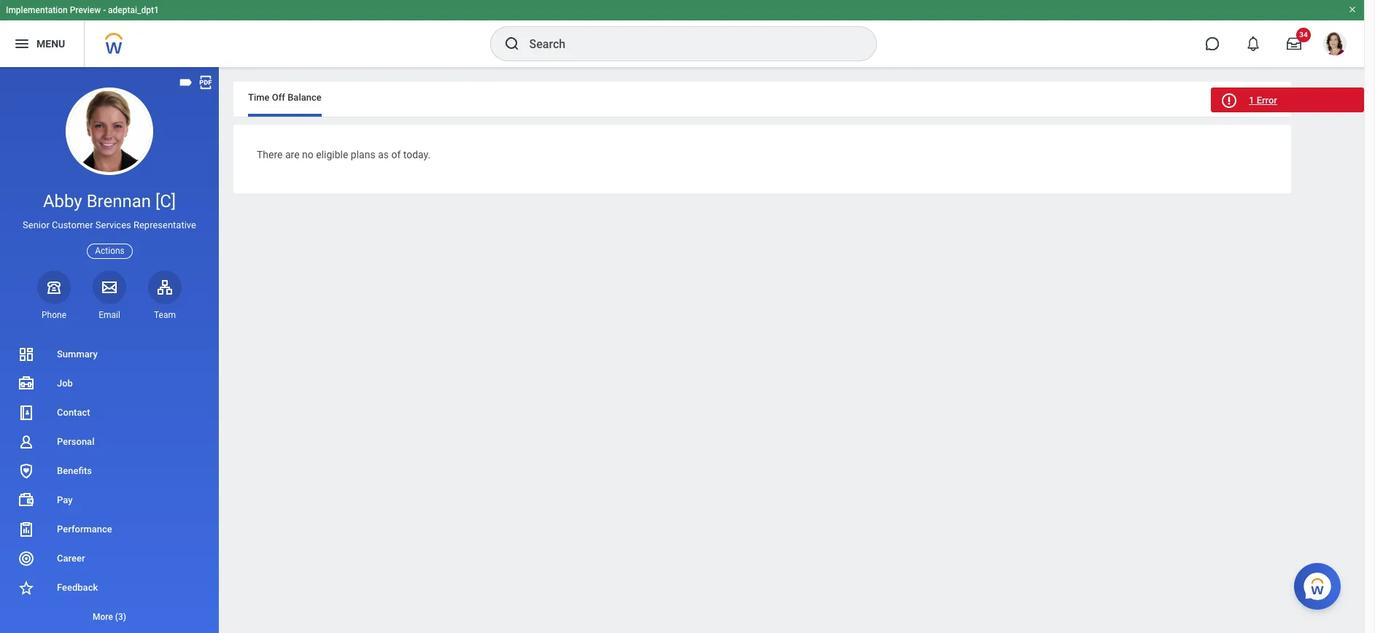 Task type: locate. For each thing, give the bounding box(es) containing it.
-
[[103, 5, 106, 15]]

more
[[93, 612, 113, 622]]

34 button
[[1278, 28, 1311, 60]]

job
[[57, 378, 73, 389]]

actions
[[95, 246, 125, 256]]

there are no eligible plans as of today.
[[257, 149, 431, 161]]

abby brennan [c]
[[43, 191, 176, 212]]

more (3) button
[[0, 609, 219, 626]]

there
[[257, 149, 283, 161]]

pay link
[[0, 486, 219, 515]]

1 error button
[[1211, 88, 1364, 112]]

more (3) button
[[0, 603, 219, 632]]

time
[[248, 92, 270, 103]]

balance
[[288, 92, 322, 103]]

customer
[[52, 220, 93, 231]]

senior customer services representative
[[23, 220, 196, 231]]

phone button
[[37, 271, 71, 321]]

phone abby brennan [c] element
[[37, 309, 71, 321]]

career
[[57, 553, 85, 564]]

benefits link
[[0, 457, 219, 486]]

navigation pane region
[[0, 67, 219, 633]]

performance
[[57, 524, 112, 535]]

Search Workday  search field
[[529, 28, 846, 60]]

profile logan mcneil image
[[1324, 32, 1347, 58]]

(3)
[[115, 612, 126, 622]]

justify image
[[13, 35, 31, 53]]

brennan
[[87, 191, 151, 212]]

list
[[0, 340, 219, 632]]

menu
[[36, 38, 65, 49]]

mail image
[[101, 279, 118, 296]]

summary image
[[18, 346, 35, 363]]

job link
[[0, 369, 219, 398]]

today.
[[403, 149, 431, 161]]

inbox large image
[[1287, 36, 1302, 51]]

performance link
[[0, 515, 219, 544]]

implementation preview -   adeptai_dpt1
[[6, 5, 159, 15]]

contact
[[57, 407, 90, 418]]

benefits
[[57, 466, 92, 476]]

benefits image
[[18, 463, 35, 480]]

personal
[[57, 436, 94, 447]]

plans
[[351, 149, 376, 161]]

34
[[1300, 31, 1308, 39]]

phone
[[42, 310, 66, 320]]

personal link
[[0, 428, 219, 457]]

phone image
[[44, 279, 64, 296]]

team abby brennan [c] element
[[148, 309, 182, 321]]

contact link
[[0, 398, 219, 428]]

menu banner
[[0, 0, 1364, 67]]

senior
[[23, 220, 49, 231]]

personal image
[[18, 433, 35, 451]]

email
[[99, 310, 120, 320]]

time off balance
[[248, 92, 322, 103]]

off
[[272, 92, 285, 103]]

exclamation image
[[1223, 96, 1234, 107]]

as
[[378, 149, 389, 161]]

implementation
[[6, 5, 68, 15]]



Task type: describe. For each thing, give the bounding box(es) containing it.
job image
[[18, 375, 35, 393]]

no
[[302, 149, 314, 161]]

list containing summary
[[0, 340, 219, 632]]

of
[[391, 149, 401, 161]]

view team image
[[156, 279, 174, 296]]

summary link
[[0, 340, 219, 369]]

feedback image
[[18, 579, 35, 597]]

feedback link
[[0, 573, 219, 603]]

notifications large image
[[1246, 36, 1261, 51]]

email button
[[93, 271, 126, 321]]

feedback
[[57, 582, 98, 593]]

abby
[[43, 191, 82, 212]]

team link
[[148, 271, 182, 321]]

pay
[[57, 495, 73, 506]]

eligible
[[316, 149, 348, 161]]

summary
[[57, 349, 98, 360]]

performance image
[[18, 521, 35, 538]]

email abby brennan [c] element
[[93, 309, 126, 321]]

preview
[[70, 5, 101, 15]]

career link
[[0, 544, 219, 573]]

menu button
[[0, 20, 84, 67]]

tag image
[[178, 74, 194, 90]]

actions button
[[87, 243, 133, 259]]

adeptai_dpt1
[[108, 5, 159, 15]]

are
[[285, 149, 300, 161]]

view printable version (pdf) image
[[198, 74, 214, 90]]

[c]
[[155, 191, 176, 212]]

error
[[1257, 95, 1278, 106]]

1
[[1249, 95, 1255, 106]]

career image
[[18, 550, 35, 568]]

1 error
[[1249, 95, 1278, 106]]

more (3)
[[93, 612, 126, 622]]

pay image
[[18, 492, 35, 509]]

services
[[95, 220, 131, 231]]

close environment banner image
[[1348, 5, 1357, 14]]

contact image
[[18, 404, 35, 422]]

representative
[[134, 220, 196, 231]]

search image
[[503, 35, 521, 53]]

team
[[154, 310, 176, 320]]



Task type: vqa. For each thing, say whether or not it's contained in the screenshot.
menu group image
no



